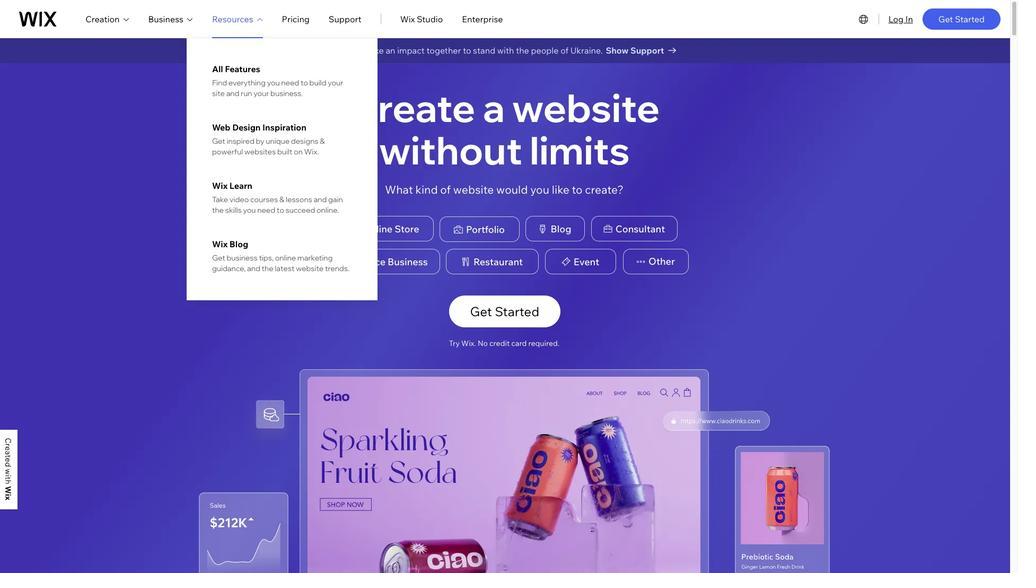 Task type: vqa. For each thing, say whether or not it's contained in the screenshot.
the Started to the right
yes



Task type: locate. For each thing, give the bounding box(es) containing it.
design
[[233, 122, 261, 133]]

0 vertical spatial started
[[956, 14, 986, 24]]

support right 'show'
[[631, 45, 665, 56]]

learn
[[230, 180, 253, 191]]

on
[[294, 147, 303, 157]]

you inside wix learn take video courses & lessons and gain the skills you need to succeed online.
[[243, 205, 256, 215]]

get up no
[[470, 304, 492, 320]]

an ecommerce site for a soda company with a sales graph and mobile checkout image
[[308, 377, 701, 573]]

1 vertical spatial you
[[531, 182, 550, 196]]

business inside business popup button
[[148, 14, 184, 24]]

and
[[226, 89, 240, 98], [314, 195, 327, 204], [247, 264, 260, 273]]

2 vertical spatial and
[[247, 264, 260, 273]]

creation
[[86, 14, 120, 24]]

need up business.
[[281, 78, 299, 88]]

0 horizontal spatial started
[[495, 304, 540, 320]]

2 horizontal spatial the
[[516, 45, 530, 56]]

and inside the all features find everything you need to build your site and run your business.
[[226, 89, 240, 98]]

& down wix learn "link"
[[280, 195, 285, 204]]

stand
[[473, 45, 496, 56]]

0 horizontal spatial need
[[258, 205, 275, 215]]

2 horizontal spatial and
[[314, 195, 327, 204]]

store
[[395, 223, 420, 235]]

0 vertical spatial business
[[148, 14, 184, 24]]

you down all features link
[[267, 78, 280, 88]]

get up powerful at the top of page
[[212, 136, 225, 146]]

support up let's
[[329, 14, 362, 24]]

to right like
[[572, 182, 583, 196]]

get inside wix blog get business tips, online marketing guidance, and the latest website trends.
[[212, 253, 225, 263]]

to left stand
[[463, 45, 472, 56]]

what kind of website would you like to create?
[[385, 182, 624, 196]]

1 vertical spatial and
[[314, 195, 327, 204]]

designs
[[291, 136, 319, 146]]

need inside wix learn take video courses & lessons and gain the skills you need to succeed online.
[[258, 205, 275, 215]]

and left run
[[226, 89, 240, 98]]

1 horizontal spatial business
[[388, 256, 428, 268]]

creation button
[[86, 12, 129, 25]]

unique
[[266, 136, 290, 146]]

and inside wix learn take video courses & lessons and gain the skills you need to succeed online.
[[314, 195, 327, 204]]

and down business
[[247, 264, 260, 273]]

your right run
[[254, 89, 269, 98]]

wix inside wix learn take video courses & lessons and gain the skills you need to succeed online.
[[212, 180, 228, 191]]

need down 'courses'
[[258, 205, 275, 215]]

1 horizontal spatial of
[[561, 45, 569, 56]]

2 vertical spatial wix
[[212, 239, 228, 249]]

1 vertical spatial started
[[495, 304, 540, 320]]

a
[[483, 84, 505, 132]]

2 horizontal spatial you
[[531, 182, 550, 196]]

wix learn link
[[212, 180, 352, 191]]

0 vertical spatial your
[[328, 78, 344, 88]]

consultant button
[[591, 216, 678, 242]]

web design inspiration link
[[212, 122, 352, 133]]

& right designs
[[320, 136, 325, 146]]

1 horizontal spatial need
[[281, 78, 299, 88]]

like
[[552, 182, 570, 196]]

features
[[225, 64, 260, 74]]

0 horizontal spatial get started
[[470, 304, 540, 320]]

pricing link
[[282, 12, 310, 25]]

1 vertical spatial blog
[[230, 239, 249, 249]]

to inside the all features find everything you need to build your site and run your business.
[[301, 78, 308, 88]]

an
[[386, 45, 396, 56]]

show support link
[[606, 43, 686, 58]]

0 horizontal spatial your
[[254, 89, 269, 98]]

0 vertical spatial and
[[226, 89, 240, 98]]

2 vertical spatial you
[[243, 205, 256, 215]]

website inside wix blog get business tips, online marketing guidance, and the latest website trends.
[[296, 264, 324, 273]]

to down 'courses'
[[277, 205, 284, 215]]

0 vertical spatial &
[[320, 136, 325, 146]]

blog
[[551, 223, 572, 235], [230, 239, 249, 249]]

1 horizontal spatial support
[[631, 45, 665, 56]]

you inside the all features find everything you need to build your site and run your business.
[[267, 78, 280, 88]]

the right with
[[516, 45, 530, 56]]

1 vertical spatial need
[[258, 205, 275, 215]]

created with wix image
[[5, 438, 11, 500]]

of right people
[[561, 45, 569, 56]]

business inside service business button
[[388, 256, 428, 268]]

blog inside button
[[551, 223, 572, 235]]

0 horizontal spatial business
[[148, 14, 184, 24]]

ukraine.
[[571, 45, 603, 56]]

1 vertical spatial &
[[280, 195, 285, 204]]

service business button
[[324, 249, 440, 275]]

inspired
[[227, 136, 255, 146]]

0 horizontal spatial and
[[226, 89, 240, 98]]

0 vertical spatial get started
[[939, 14, 986, 24]]

wix for wix learn take video courses & lessons and gain the skills you need to succeed online.
[[212, 180, 228, 191]]

get inside button
[[470, 304, 492, 320]]

1 vertical spatial website
[[454, 182, 494, 196]]

0 vertical spatial need
[[281, 78, 299, 88]]

0 vertical spatial blog
[[551, 223, 572, 235]]

0 vertical spatial support
[[329, 14, 362, 24]]

web
[[212, 122, 231, 133]]

0 vertical spatial wix
[[400, 14, 415, 24]]

1 vertical spatial business
[[388, 256, 428, 268]]

0 horizontal spatial website
[[296, 264, 324, 273]]

web design inspiration get inspired by unique designs & powerful websites built on wix.
[[212, 122, 325, 157]]

you
[[267, 78, 280, 88], [531, 182, 550, 196], [243, 205, 256, 215]]

blog button
[[526, 216, 585, 242]]

service
[[352, 256, 386, 268]]

to left build
[[301, 78, 308, 88]]

you left like
[[531, 182, 550, 196]]

what
[[385, 182, 413, 196]]

1 horizontal spatial get started
[[939, 14, 986, 24]]

the inside wix blog get business tips, online marketing guidance, and the latest website trends.
[[262, 264, 274, 273]]

website
[[513, 84, 660, 132], [454, 182, 494, 196], [296, 264, 324, 273]]

1 horizontal spatial wix.
[[462, 339, 476, 348]]

resources button
[[212, 12, 263, 25]]

wix inside wix blog get business tips, online marketing guidance, and the latest website trends.
[[212, 239, 228, 249]]

wix
[[400, 14, 415, 24], [212, 180, 228, 191], [212, 239, 228, 249]]

get started up try wix. no credit card required.
[[470, 304, 540, 320]]

to
[[463, 45, 472, 56], [301, 78, 308, 88], [572, 182, 583, 196], [277, 205, 284, 215]]

0 vertical spatial you
[[267, 78, 280, 88]]

built
[[277, 147, 293, 157]]

your right build
[[328, 78, 344, 88]]

0 vertical spatial wix.
[[304, 147, 319, 157]]

1 vertical spatial wix.
[[462, 339, 476, 348]]

1 horizontal spatial started
[[956, 14, 986, 24]]

support
[[329, 14, 362, 24], [631, 45, 665, 56]]

wix. left no
[[462, 339, 476, 348]]

0 horizontal spatial blog
[[230, 239, 249, 249]]

wix. down designs
[[304, 147, 319, 157]]

restaurant button
[[446, 249, 539, 275]]

get started
[[939, 14, 986, 24], [470, 304, 540, 320]]

0 horizontal spatial you
[[243, 205, 256, 215]]

2 vertical spatial the
[[262, 264, 274, 273]]

wix up take
[[212, 180, 228, 191]]

get
[[939, 14, 954, 24], [212, 136, 225, 146], [212, 253, 225, 263], [470, 304, 492, 320]]

get started right in
[[939, 14, 986, 24]]

get up guidance, at the left top
[[212, 253, 225, 263]]

0 horizontal spatial support
[[329, 14, 362, 24]]

log
[[889, 14, 904, 24]]

language selector, english selected image
[[858, 12, 871, 25]]

0 vertical spatial website
[[513, 84, 660, 132]]

try wix. no credit card required.
[[449, 339, 560, 348]]

2 horizontal spatial website
[[513, 84, 660, 132]]

0 horizontal spatial the
[[212, 205, 224, 215]]

online store
[[363, 223, 420, 235]]

the
[[516, 45, 530, 56], [212, 205, 224, 215], [262, 264, 274, 273]]

1 vertical spatial support
[[631, 45, 665, 56]]

1 horizontal spatial and
[[247, 264, 260, 273]]

wix for wix studio
[[400, 14, 415, 24]]

1 horizontal spatial you
[[267, 78, 280, 88]]

1 vertical spatial of
[[441, 182, 451, 196]]

with
[[498, 45, 515, 56]]

2 vertical spatial website
[[296, 264, 324, 273]]

support link
[[329, 12, 362, 25]]

the down tips,
[[262, 264, 274, 273]]

get started button
[[449, 296, 561, 328]]

the down take
[[212, 205, 224, 215]]

you down video
[[243, 205, 256, 215]]

of right kind
[[441, 182, 451, 196]]

1 horizontal spatial the
[[262, 264, 274, 273]]

without
[[379, 126, 523, 174]]

resources
[[212, 14, 253, 24]]

the inside wix learn take video courses & lessons and gain the skills you need to succeed online.
[[212, 205, 224, 215]]

0 horizontal spatial wix.
[[304, 147, 319, 157]]

other button
[[623, 249, 689, 275]]

1 horizontal spatial your
[[328, 78, 344, 88]]

and up 'online.'
[[314, 195, 327, 204]]

build
[[310, 78, 327, 88]]

log in
[[889, 14, 914, 24]]

your
[[328, 78, 344, 88], [254, 89, 269, 98]]

blog up the event "button"
[[551, 223, 572, 235]]

wix left studio on the left of the page
[[400, 14, 415, 24]]

0 horizontal spatial &
[[280, 195, 285, 204]]

1 horizontal spatial &
[[320, 136, 325, 146]]

1 horizontal spatial blog
[[551, 223, 572, 235]]

1 vertical spatial get started
[[470, 304, 540, 320]]

wix up guidance, at the left top
[[212, 239, 228, 249]]

site
[[212, 89, 225, 98]]

of
[[561, 45, 569, 56], [441, 182, 451, 196]]

make
[[363, 45, 384, 56]]

in
[[906, 14, 914, 24]]

1 vertical spatial wix
[[212, 180, 228, 191]]

get started link
[[923, 8, 1001, 29]]

1 vertical spatial the
[[212, 205, 224, 215]]

blog up business
[[230, 239, 249, 249]]

0 horizontal spatial of
[[441, 182, 451, 196]]

online store button
[[336, 216, 434, 242]]

&
[[320, 136, 325, 146], [280, 195, 285, 204]]



Task type: describe. For each thing, give the bounding box(es) containing it.
create a website without limits
[[350, 84, 660, 174]]

trends.
[[325, 264, 350, 273]]

business
[[227, 253, 258, 263]]

card
[[512, 339, 527, 348]]

get inside web design inspiration get inspired by unique designs & powerful websites built on wix.
[[212, 136, 225, 146]]

other
[[649, 256, 676, 268]]

together
[[427, 45, 461, 56]]

find
[[212, 78, 227, 88]]

get started inside get started link
[[939, 14, 986, 24]]

need inside the all features find everything you need to build your site and run your business.
[[281, 78, 299, 88]]

everything
[[229, 78, 266, 88]]

blog inside wix blog get business tips, online marketing guidance, and the latest website trends.
[[230, 239, 249, 249]]

wix for wix blog get business tips, online marketing guidance, and the latest website trends.
[[212, 239, 228, 249]]

resources group
[[187, 38, 378, 300]]

wix studio link
[[400, 12, 443, 25]]

wix learn take video courses & lessons and gain the skills you need to succeed online.
[[212, 180, 343, 215]]

no
[[478, 339, 488, 348]]

to inside wix learn take video courses & lessons and gain the skills you need to succeed online.
[[277, 205, 284, 215]]

the for wix blog
[[262, 264, 274, 273]]

get right in
[[939, 14, 954, 24]]

let's
[[343, 45, 361, 56]]

show support
[[606, 45, 665, 56]]

business.
[[271, 89, 303, 98]]

succeed
[[286, 205, 315, 215]]

0 vertical spatial the
[[516, 45, 530, 56]]

gain
[[328, 195, 343, 204]]

service business
[[352, 256, 428, 268]]

get started inside get started button
[[470, 304, 540, 320]]

websites
[[245, 147, 276, 157]]

powerful
[[212, 147, 243, 157]]

take
[[212, 195, 228, 204]]

latest
[[275, 264, 295, 273]]

consultant
[[616, 223, 666, 235]]

credit
[[490, 339, 510, 348]]

create
[[350, 84, 476, 132]]

pricing
[[282, 14, 310, 24]]

skills
[[225, 205, 242, 215]]

& inside wix learn take video courses & lessons and gain the skills you need to succeed online.
[[280, 195, 285, 204]]

create?
[[586, 182, 624, 196]]

portfolio button
[[440, 217, 520, 242]]

video
[[230, 195, 249, 204]]

portfolio
[[467, 223, 505, 236]]

event
[[574, 256, 600, 268]]

courses
[[251, 195, 278, 204]]

1 horizontal spatial website
[[454, 182, 494, 196]]

kind
[[416, 182, 438, 196]]

& inside web design inspiration get inspired by unique designs & powerful websites built on wix.
[[320, 136, 325, 146]]

and inside wix blog get business tips, online marketing guidance, and the latest website trends.
[[247, 264, 260, 273]]

1 vertical spatial your
[[254, 89, 269, 98]]

wix. inside web design inspiration get inspired by unique designs & powerful websites built on wix.
[[304, 147, 319, 157]]

wix blog get business tips, online marketing guidance, and the latest website trends.
[[212, 239, 350, 273]]

event button
[[545, 249, 616, 275]]

started inside get started link
[[956, 14, 986, 24]]

lessons
[[286, 195, 312, 204]]

log in link
[[889, 12, 914, 25]]

guidance,
[[212, 264, 246, 273]]

studio
[[417, 14, 443, 24]]

restaurant
[[474, 256, 523, 268]]

all features find everything you need to build your site and run your business.
[[212, 64, 344, 98]]

wix blog link
[[212, 239, 352, 249]]

started inside get started button
[[495, 304, 540, 320]]

limits
[[530, 126, 630, 174]]

marketing
[[298, 253, 333, 263]]

wix studio
[[400, 14, 443, 24]]

the for wix learn
[[212, 205, 224, 215]]

0 vertical spatial of
[[561, 45, 569, 56]]

website inside create a website without limits
[[513, 84, 660, 132]]

people
[[531, 45, 559, 56]]

online
[[275, 253, 296, 263]]

required.
[[529, 339, 560, 348]]

all features link
[[212, 64, 352, 74]]

let's make an impact together to stand with the people of ukraine.
[[343, 45, 603, 56]]

impact
[[398, 45, 425, 56]]

business button
[[148, 12, 193, 25]]

glass ns.png image
[[664, 411, 770, 431]]

all
[[212, 64, 223, 74]]

by
[[256, 136, 265, 146]]

try
[[449, 339, 460, 348]]

online
[[363, 223, 393, 235]]

enterprise
[[462, 14, 503, 24]]

online.
[[317, 205, 339, 215]]

tips,
[[259, 253, 274, 263]]

enterprise link
[[462, 12, 503, 25]]

show
[[606, 45, 629, 56]]

inspiration
[[263, 122, 307, 133]]



